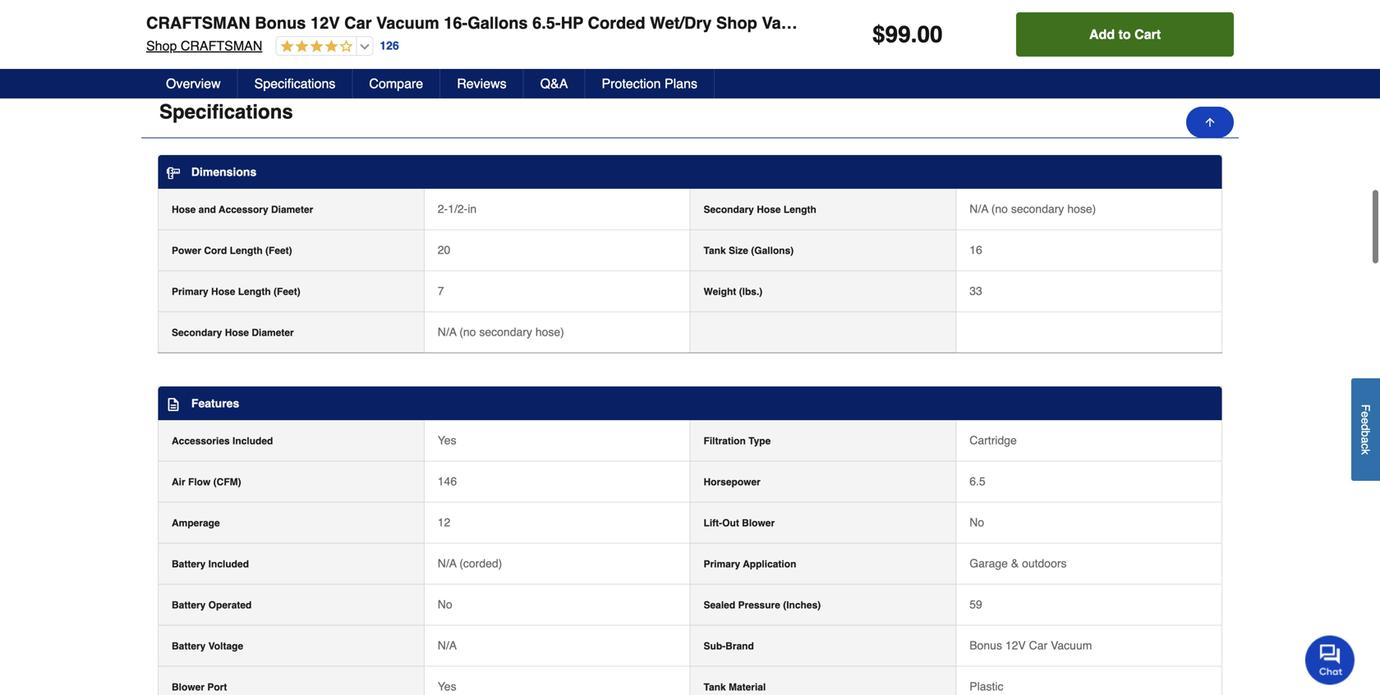 Task type: describe. For each thing, give the bounding box(es) containing it.
0 horizontal spatial port
[[207, 682, 227, 694]]

add to cart button
[[1016, 12, 1234, 57]]

cleaning
[[215, 10, 261, 23]]

1 horizontal spatial no
[[970, 516, 984, 530]]

unique
[[173, 26, 209, 39]]

primary application
[[704, 559, 796, 571]]

0 vertical spatial craftsman
[[146, 14, 250, 32]]

corded
[[588, 14, 645, 32]]

blower port
[[172, 682, 227, 694]]

hp
[[561, 14, 583, 32]]

2-
[[438, 203, 448, 216]]

brand
[[726, 641, 754, 653]]

cartridge
[[970, 434, 1017, 447]]

material
[[729, 682, 766, 694]]

hose and accessory diameter
[[172, 204, 313, 216]]

shop craftsman
[[146, 38, 262, 53]]

$ 99 . 00
[[873, 21, 943, 48]]

horsepower
[[704, 477, 761, 488]]

chat invite button image
[[1306, 636, 1356, 686]]

primary for primary application
[[704, 559, 740, 571]]

lift-out blower
[[704, 518, 775, 530]]

tank material
[[704, 682, 766, 694]]

sealed pressure (inches)
[[704, 600, 821, 612]]

146
[[438, 475, 457, 488]]

99
[[885, 21, 911, 48]]

tank for plastic
[[704, 682, 726, 694]]

0 vertical spatial car
[[344, 14, 372, 32]]

to
[[1119, 27, 1131, 42]]

1 vertical spatial cord
[[204, 245, 227, 257]]

1 vertical spatial power
[[235, 26, 267, 39]]

operated
[[208, 600, 252, 612]]

0 vertical spatial included
[[968, 14, 1035, 32]]

1 vertical spatial hose)
[[536, 326, 564, 339]]

7
[[438, 285, 444, 298]]

chevron up image
[[1204, 104, 1221, 120]]

(inches)
[[783, 600, 821, 612]]

(gallons)
[[751, 245, 794, 257]]

f e e d b a c k
[[1359, 405, 1372, 455]]

with inside 27-foot cleaning reach with hose and power cord unique flat power head design extra-large drain port
[[300, 10, 321, 23]]

pressure
[[738, 600, 780, 612]]

hose down "dimensions" image
[[172, 204, 196, 216]]

0 vertical spatial shop
[[716, 14, 757, 32]]

16
[[970, 244, 982, 257]]

f e e d b a c k button
[[1352, 379, 1380, 482]]

secondary for secondary hose diameter
[[172, 327, 222, 339]]

(corded)
[[459, 557, 502, 571]]

hose for secondary hose diameter
[[225, 327, 249, 339]]

overview
[[166, 76, 221, 91]]

features
[[191, 397, 239, 410]]

cord inside 27-foot cleaning reach with hose and power cord unique flat power head design extra-large drain port
[[412, 10, 437, 23]]

primary hose length (feet)
[[172, 286, 300, 298]]

design
[[301, 26, 337, 39]]

0 horizontal spatial vacuum
[[376, 14, 439, 32]]

hose for primary hose length (feet)
[[211, 286, 235, 298]]

included for n/a (corded)
[[208, 559, 249, 571]]

k
[[1359, 450, 1372, 455]]

1 vertical spatial shop
[[146, 38, 177, 53]]

reviews button
[[441, 69, 524, 99]]

compare
[[369, 76, 423, 91]]

(feet) for 7
[[274, 286, 300, 298]]

1 horizontal spatial bonus
[[970, 640, 1002, 653]]

flat
[[212, 26, 231, 39]]

weight (lbs.)
[[704, 286, 763, 298]]

1 vertical spatial accessories
[[172, 436, 230, 447]]

reach
[[264, 10, 297, 23]]

yes for plastic
[[438, 681, 456, 694]]

20
[[438, 244, 451, 257]]

dimensions
[[191, 166, 257, 179]]

0 horizontal spatial (no
[[459, 326, 476, 339]]

1 vertical spatial 12v
[[1006, 640, 1026, 653]]

f
[[1359, 405, 1372, 412]]

hose for secondary hose length
[[757, 204, 781, 216]]

lift-
[[704, 518, 722, 530]]

1 horizontal spatial secondary
[[1011, 203, 1064, 216]]

hose inside 27-foot cleaning reach with hose and power cord unique flat power head design extra-large drain port
[[324, 10, 351, 23]]

voltage
[[208, 641, 243, 653]]

in
[[468, 203, 477, 216]]

q&a button
[[524, 69, 585, 99]]

0 vertical spatial power
[[377, 10, 409, 23]]

arrow up image
[[1204, 116, 1217, 129]]

length for 7
[[238, 286, 271, 298]]

1 vertical spatial and
[[199, 204, 216, 216]]

4.2 stars image
[[276, 39, 353, 55]]

&
[[1011, 557, 1019, 571]]

extra-
[[173, 42, 203, 55]]

add
[[1089, 27, 1115, 42]]

(feet) for 20
[[265, 245, 292, 257]]

foot
[[189, 10, 212, 23]]

27-foot cleaning reach with hose and power cord unique flat power head design extra-large drain port
[[173, 10, 437, 55]]

d
[[1359, 425, 1372, 431]]

length for 20
[[230, 245, 263, 257]]

1 horizontal spatial n/a (no secondary hose)
[[970, 203, 1096, 216]]

1 horizontal spatial blower
[[742, 518, 775, 530]]

compare button
[[353, 69, 441, 99]]

power cord length (feet)
[[172, 245, 292, 257]]

gallons
[[468, 14, 528, 32]]

sub-brand
[[704, 641, 754, 653]]

n/a (corded)
[[438, 557, 502, 571]]

out
[[722, 518, 739, 530]]

a
[[1359, 438, 1372, 444]]

1 horizontal spatial accessories
[[867, 14, 963, 32]]

craftsman bonus 12v car vacuum 16-gallons 6.5-hp corded wet/dry shop vacuum with accessories included
[[146, 14, 1035, 32]]

filtration
[[704, 436, 746, 447]]

overview button
[[150, 69, 238, 99]]

application
[[743, 559, 796, 571]]

0 horizontal spatial blower
[[172, 682, 205, 694]]

yes for cartridge
[[438, 434, 456, 447]]

outdoors
[[1022, 557, 1067, 571]]



Task type: locate. For each thing, give the bounding box(es) containing it.
and left accessory
[[199, 204, 216, 216]]

bonus up plastic
[[970, 640, 1002, 653]]

e up d
[[1359, 412, 1372, 418]]

with
[[300, 10, 321, 23], [830, 14, 862, 32]]

bonus 12v car vacuum
[[970, 640, 1092, 653]]

with up design
[[300, 10, 321, 23]]

no
[[970, 516, 984, 530], [438, 599, 452, 612]]

port inside 27-foot cleaning reach with hose and power cord unique flat power head design extra-large drain port
[[267, 42, 288, 55]]

hose)
[[1068, 203, 1096, 216], [536, 326, 564, 339]]

2 yes from the top
[[438, 681, 456, 694]]

power up drain
[[235, 26, 267, 39]]

length up (gallons)
[[784, 204, 817, 216]]

12
[[438, 516, 451, 530]]

power up 126
[[377, 10, 409, 23]]

tank left size
[[704, 245, 726, 257]]

port down head
[[267, 42, 288, 55]]

0 horizontal spatial hose)
[[536, 326, 564, 339]]

included up operated at the bottom of page
[[208, 559, 249, 571]]

1 horizontal spatial and
[[354, 10, 373, 23]]

battery for n/a
[[172, 641, 206, 653]]

shop right wet/dry on the top
[[716, 14, 757, 32]]

no down 6.5
[[970, 516, 984, 530]]

air flow (cfm)
[[172, 477, 241, 488]]

1 horizontal spatial cord
[[412, 10, 437, 23]]

0 vertical spatial bonus
[[255, 14, 306, 32]]

0 horizontal spatial car
[[344, 14, 372, 32]]

e up the b on the right bottom
[[1359, 418, 1372, 425]]

hose
[[324, 10, 351, 23], [172, 204, 196, 216], [757, 204, 781, 216], [211, 286, 235, 298], [225, 327, 249, 339]]

shop
[[716, 14, 757, 32], [146, 38, 177, 53]]

battery
[[172, 559, 206, 571], [172, 600, 206, 612], [172, 641, 206, 653]]

n/a (no secondary hose) up 16
[[970, 203, 1096, 216]]

1 vertical spatial battery
[[172, 600, 206, 612]]

specifications button
[[238, 69, 353, 99], [141, 87, 1239, 138]]

1 vertical spatial primary
[[704, 559, 740, 571]]

0 vertical spatial n/a (no secondary hose)
[[970, 203, 1096, 216]]

protection
[[602, 76, 661, 91]]

power
[[377, 10, 409, 23], [235, 26, 267, 39], [172, 245, 201, 257]]

2 vertical spatial included
[[208, 559, 249, 571]]

1 yes from the top
[[438, 434, 456, 447]]

0 horizontal spatial with
[[300, 10, 321, 23]]

secondary
[[1011, 203, 1064, 216], [479, 326, 532, 339]]

battery down amperage
[[172, 559, 206, 571]]

diameter down primary hose length (feet)
[[252, 327, 294, 339]]

1 vertical spatial included
[[233, 436, 273, 447]]

(feet) down accessory
[[265, 245, 292, 257]]

cord left 16-
[[412, 10, 437, 23]]

1 vertical spatial car
[[1029, 640, 1048, 653]]

tank left material
[[704, 682, 726, 694]]

2 horizontal spatial power
[[377, 10, 409, 23]]

0 horizontal spatial and
[[199, 204, 216, 216]]

0 horizontal spatial power
[[172, 245, 201, 257]]

c
[[1359, 444, 1372, 450]]

length down accessory
[[230, 245, 263, 257]]

1 horizontal spatial with
[[830, 14, 862, 32]]

1 vertical spatial (no
[[459, 326, 476, 339]]

hose up (gallons)
[[757, 204, 781, 216]]

0 vertical spatial and
[[354, 10, 373, 23]]

126
[[380, 39, 399, 52]]

protection plans button
[[585, 69, 715, 99]]

0 vertical spatial battery
[[172, 559, 206, 571]]

dimensions image
[[167, 167, 180, 180]]

1 vertical spatial port
[[207, 682, 227, 694]]

shop down 27-
[[146, 38, 177, 53]]

secondary down primary hose length (feet)
[[172, 327, 222, 339]]

reviews
[[457, 76, 507, 91]]

(no
[[991, 203, 1008, 216], [459, 326, 476, 339]]

0 horizontal spatial primary
[[172, 286, 208, 298]]

tank for 16
[[704, 245, 726, 257]]

2 tank from the top
[[704, 682, 726, 694]]

accessory
[[219, 204, 268, 216]]

0 horizontal spatial secondary
[[479, 326, 532, 339]]

tank size (gallons)
[[704, 245, 794, 257]]

0 horizontal spatial cord
[[204, 245, 227, 257]]

sealed
[[704, 600, 735, 612]]

0 vertical spatial no
[[970, 516, 984, 530]]

2 horizontal spatial vacuum
[[1051, 640, 1092, 653]]

.
[[911, 21, 917, 48]]

garage & outdoors
[[970, 557, 1067, 571]]

1 vertical spatial blower
[[172, 682, 205, 694]]

port
[[267, 42, 288, 55], [207, 682, 227, 694]]

diameter right accessory
[[271, 204, 313, 216]]

size
[[729, 245, 748, 257]]

hose down power cord length (feet)
[[211, 286, 235, 298]]

drain
[[236, 42, 263, 55]]

n/a (no secondary hose)
[[970, 203, 1096, 216], [438, 326, 564, 339]]

1 e from the top
[[1359, 412, 1372, 418]]

0 horizontal spatial accessories
[[172, 436, 230, 447]]

power up primary hose length (feet)
[[172, 245, 201, 257]]

1 battery from the top
[[172, 559, 206, 571]]

flow
[[188, 477, 211, 488]]

1 vertical spatial length
[[230, 245, 263, 257]]

(lbs.)
[[739, 286, 763, 298]]

0 vertical spatial length
[[784, 204, 817, 216]]

0 horizontal spatial bonus
[[255, 14, 306, 32]]

1 horizontal spatial 12v
[[1006, 640, 1026, 653]]

and inside 27-foot cleaning reach with hose and power cord unique flat power head design extra-large drain port
[[354, 10, 373, 23]]

secondary for secondary hose length
[[704, 204, 754, 216]]

accessories included
[[172, 436, 273, 447]]

0 vertical spatial blower
[[742, 518, 775, 530]]

craftsman
[[146, 14, 250, 32], [181, 38, 262, 53]]

27-
[[173, 10, 189, 23]]

1 vertical spatial yes
[[438, 681, 456, 694]]

secondary up size
[[704, 204, 754, 216]]

accessories
[[867, 14, 963, 32], [172, 436, 230, 447]]

n/a (no secondary hose) down 7
[[438, 326, 564, 339]]

primary for primary hose length (feet)
[[172, 286, 208, 298]]

plastic
[[970, 681, 1004, 694]]

0 vertical spatial cord
[[412, 10, 437, 23]]

0 vertical spatial diameter
[[271, 204, 313, 216]]

0 vertical spatial specifications
[[254, 76, 336, 91]]

0 vertical spatial tank
[[704, 245, 726, 257]]

0 vertical spatial secondary
[[1011, 203, 1064, 216]]

blower right out
[[742, 518, 775, 530]]

0 horizontal spatial 12v
[[311, 14, 340, 32]]

hose up design
[[324, 10, 351, 23]]

and up compare
[[354, 10, 373, 23]]

0 vertical spatial (no
[[991, 203, 1008, 216]]

blower
[[742, 518, 775, 530], [172, 682, 205, 694]]

battery included
[[172, 559, 249, 571]]

1 horizontal spatial shop
[[716, 14, 757, 32]]

e
[[1359, 412, 1372, 418], [1359, 418, 1372, 425]]

cord up primary hose length (feet)
[[204, 245, 227, 257]]

blower down battery voltage
[[172, 682, 205, 694]]

0 vertical spatial port
[[267, 42, 288, 55]]

00
[[917, 21, 943, 48]]

1 vertical spatial (feet)
[[274, 286, 300, 298]]

included right 00
[[968, 14, 1035, 32]]

(cfm)
[[213, 477, 241, 488]]

primary down power cord length (feet)
[[172, 286, 208, 298]]

cart
[[1135, 27, 1161, 42]]

vacuum
[[376, 14, 439, 32], [762, 14, 825, 32], [1051, 640, 1092, 653]]

diameter
[[271, 204, 313, 216], [252, 327, 294, 339]]

0 horizontal spatial no
[[438, 599, 452, 612]]

2 vertical spatial length
[[238, 286, 271, 298]]

air
[[172, 477, 185, 488]]

1 vertical spatial no
[[438, 599, 452, 612]]

no down n/a (corded) on the bottom left of the page
[[438, 599, 452, 612]]

battery for n/a (corded)
[[172, 559, 206, 571]]

1 vertical spatial secondary
[[172, 327, 222, 339]]

with left $
[[830, 14, 862, 32]]

included up (cfm)
[[233, 436, 273, 447]]

(feet)
[[265, 245, 292, 257], [274, 286, 300, 298]]

1 horizontal spatial primary
[[704, 559, 740, 571]]

6.5-
[[532, 14, 561, 32]]

0 vertical spatial primary
[[172, 286, 208, 298]]

1 vertical spatial craftsman
[[181, 38, 262, 53]]

0 horizontal spatial secondary
[[172, 327, 222, 339]]

0 horizontal spatial shop
[[146, 38, 177, 53]]

1 vertical spatial tank
[[704, 682, 726, 694]]

n/a
[[970, 203, 989, 216], [438, 326, 457, 339], [438, 557, 457, 571], [438, 640, 457, 653]]

length up secondary hose diameter
[[238, 286, 271, 298]]

add to cart
[[1089, 27, 1161, 42]]

head
[[270, 26, 298, 39]]

specifications down overview button
[[159, 101, 293, 123]]

1 horizontal spatial power
[[235, 26, 267, 39]]

0 vertical spatial (feet)
[[265, 245, 292, 257]]

bonus up drain
[[255, 14, 306, 32]]

bonus
[[255, 14, 306, 32], [970, 640, 1002, 653]]

0 vertical spatial secondary
[[704, 204, 754, 216]]

1 horizontal spatial (no
[[991, 203, 1008, 216]]

1 horizontal spatial port
[[267, 42, 288, 55]]

0 vertical spatial accessories
[[867, 14, 963, 32]]

battery operated
[[172, 600, 252, 612]]

filtration type
[[704, 436, 771, 447]]

yes
[[438, 434, 456, 447], [438, 681, 456, 694]]

(feet) up secondary hose diameter
[[274, 286, 300, 298]]

1 tank from the top
[[704, 245, 726, 257]]

1 vertical spatial secondary
[[479, 326, 532, 339]]

battery for no
[[172, 600, 206, 612]]

secondary hose length
[[704, 204, 817, 216]]

1/2-
[[448, 203, 468, 216]]

2 vertical spatial power
[[172, 245, 201, 257]]

1 horizontal spatial secondary
[[704, 204, 754, 216]]

2 battery from the top
[[172, 600, 206, 612]]

1 vertical spatial diameter
[[252, 327, 294, 339]]

included for yes
[[233, 436, 273, 447]]

59
[[970, 599, 982, 612]]

0 vertical spatial hose)
[[1068, 203, 1096, 216]]

1 vertical spatial n/a (no secondary hose)
[[438, 326, 564, 339]]

$
[[873, 21, 885, 48]]

battery left operated at the bottom of page
[[172, 600, 206, 612]]

garage
[[970, 557, 1008, 571]]

1 horizontal spatial hose)
[[1068, 203, 1096, 216]]

33
[[970, 285, 982, 298]]

0 horizontal spatial n/a (no secondary hose)
[[438, 326, 564, 339]]

specifications down 4.2 stars image
[[254, 76, 336, 91]]

type
[[749, 436, 771, 447]]

2-1/2-in
[[438, 203, 477, 216]]

1 horizontal spatial vacuum
[[762, 14, 825, 32]]

1 horizontal spatial car
[[1029, 640, 1048, 653]]

wet/dry
[[650, 14, 712, 32]]

primary up "sealed"
[[704, 559, 740, 571]]

0 vertical spatial 12v
[[311, 14, 340, 32]]

2 vertical spatial battery
[[172, 641, 206, 653]]

battery voltage
[[172, 641, 243, 653]]

0 vertical spatial yes
[[438, 434, 456, 447]]

notes image
[[167, 398, 180, 411]]

2 e from the top
[[1359, 418, 1372, 425]]

hose down primary hose length (feet)
[[225, 327, 249, 339]]

cord
[[412, 10, 437, 23], [204, 245, 227, 257]]

3 battery from the top
[[172, 641, 206, 653]]

secondary hose diameter
[[172, 327, 294, 339]]

1 vertical spatial bonus
[[970, 640, 1002, 653]]

6.5
[[970, 475, 986, 488]]

q&a
[[540, 76, 568, 91]]

large
[[203, 42, 233, 55]]

1 vertical spatial specifications
[[159, 101, 293, 123]]

12v
[[311, 14, 340, 32], [1006, 640, 1026, 653]]

port down the voltage
[[207, 682, 227, 694]]

battery left the voltage
[[172, 641, 206, 653]]



Task type: vqa. For each thing, say whether or not it's contained in the screenshot.
"DRY"
no



